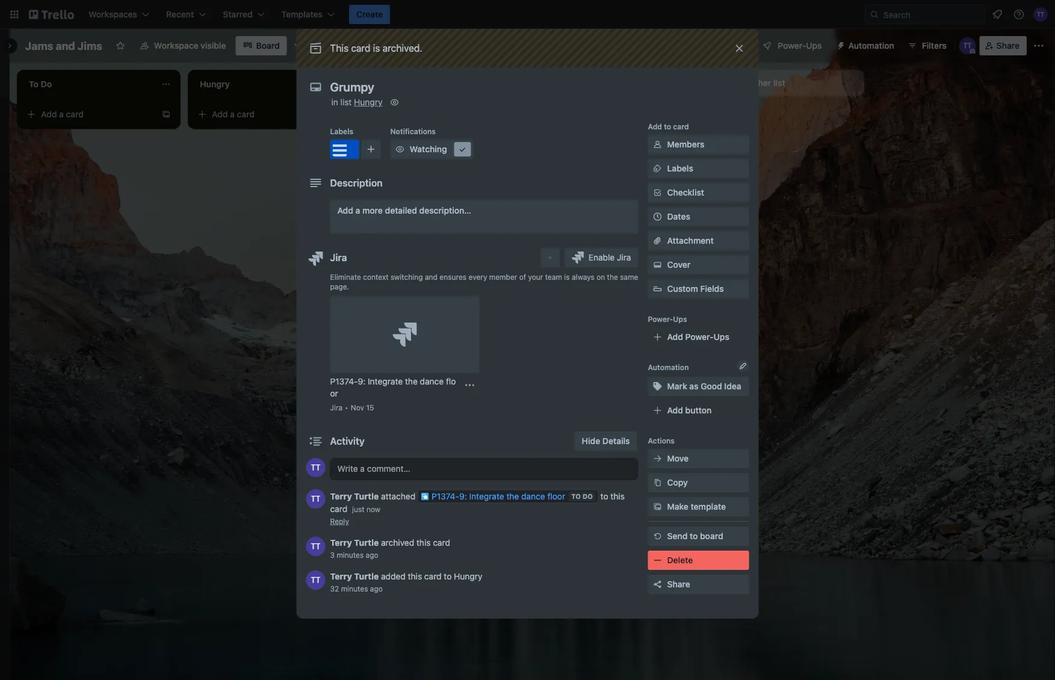 Task type: locate. For each thing, give the bounding box(es) containing it.
1 horizontal spatial integrate
[[469, 492, 504, 501]]

board link
[[236, 36, 287, 55]]

0 vertical spatial labels
[[330, 127, 353, 135]]

just
[[352, 505, 365, 514]]

integrate down write a comment 'text field'
[[469, 492, 504, 501]]

every
[[469, 273, 487, 281]]

terry turtle added this card to hungry 32 minutes ago
[[330, 572, 482, 593]]

ago up 32 minutes ago link
[[366, 551, 378, 559]]

automation inside 'button'
[[849, 41, 894, 51]]

minutes right 3 on the bottom left
[[337, 551, 364, 559]]

0 vertical spatial ups
[[806, 41, 822, 51]]

checklist
[[667, 188, 704, 197]]

this
[[611, 492, 625, 501], [417, 538, 431, 548], [408, 572, 422, 582]]

sm image inside delete link
[[652, 554, 664, 566]]

1 vertical spatial the
[[405, 377, 418, 386]]

this inside terry turtle archived this card 3 minutes ago
[[417, 538, 431, 548]]

list right in
[[340, 97, 352, 107]]

0 vertical spatial the
[[607, 273, 618, 281]]

is left archived. at top
[[373, 42, 380, 54]]

jira left •
[[330, 403, 343, 412]]

1 horizontal spatial 9:
[[459, 492, 467, 501]]

1 vertical spatial share
[[667, 579, 690, 589]]

list inside 'button'
[[774, 78, 785, 88]]

p1374- for p1374-9: integrate the dance flo or jira • nov 15
[[330, 377, 358, 386]]

1 vertical spatial dance
[[521, 492, 545, 501]]

p1374-9: integrate the dance flo or jira • nov 15
[[330, 377, 456, 412]]

0 vertical spatial hungry
[[354, 97, 383, 107]]

the left flo
[[405, 377, 418, 386]]

power-ups down the custom
[[648, 315, 687, 323]]

add a more detailed description…
[[337, 206, 471, 216]]

dance left flo
[[420, 377, 444, 386]]

0 horizontal spatial power-ups
[[648, 315, 687, 323]]

1 vertical spatial and
[[425, 273, 438, 281]]

power-ups up the add another list 'button'
[[778, 41, 822, 51]]

0 vertical spatial power-
[[778, 41, 806, 51]]

sm image left cover
[[652, 259, 664, 271]]

0 horizontal spatial share button
[[648, 575, 749, 594]]

labels link
[[648, 159, 749, 178]]

turtle
[[354, 492, 379, 501], [354, 538, 379, 548], [354, 572, 379, 582]]

0 vertical spatial 9:
[[358, 377, 366, 386]]

1 horizontal spatial add a card
[[212, 109, 255, 119]]

jira up eliminate
[[330, 252, 347, 263]]

move link
[[648, 449, 749, 468]]

sm image for make template
[[652, 501, 664, 513]]

1 vertical spatial hungry
[[454, 572, 482, 582]]

automation down search icon
[[849, 41, 894, 51]]

terry turtle (terryturtle) image left 32
[[306, 571, 325, 590]]

sm image for automation
[[832, 36, 849, 53]]

hide
[[582, 436, 600, 446]]

integrate
[[368, 377, 403, 386], [469, 492, 504, 501]]

0 horizontal spatial integrate
[[368, 377, 403, 386]]

visible
[[201, 41, 226, 51]]

labels up checklist
[[667, 163, 693, 173]]

to inside terry turtle added this card to hungry 32 minutes ago
[[444, 572, 452, 582]]

sm image
[[832, 36, 849, 53], [652, 138, 664, 150], [652, 163, 664, 175], [652, 453, 664, 465], [652, 501, 664, 513]]

0 vertical spatial turtle
[[354, 492, 379, 501]]

0 vertical spatial share
[[997, 41, 1020, 51]]

terry up the reply
[[330, 492, 352, 501]]

this inside 'to this card'
[[611, 492, 625, 501]]

this right do
[[611, 492, 625, 501]]

and
[[56, 39, 75, 52], [425, 273, 438, 281]]

to up members
[[664, 122, 671, 131]]

0 horizontal spatial and
[[56, 39, 75, 52]]

dance inside p1374-9: integrate the dance flo or jira • nov 15
[[420, 377, 444, 386]]

workspace visible
[[154, 41, 226, 51]]

1 vertical spatial share button
[[648, 575, 749, 594]]

another
[[741, 78, 771, 88]]

turtle up just now link
[[354, 492, 379, 501]]

0 horizontal spatial dance
[[420, 377, 444, 386]]

make
[[667, 502, 689, 512]]

None text field
[[324, 76, 721, 98]]

sm image left copy
[[652, 477, 664, 489]]

share button down '0 notifications' icon
[[980, 36, 1027, 55]]

eliminate
[[330, 273, 361, 281]]

ensures
[[440, 273, 467, 281]]

and inside eliminate context switching and ensures every member of your team is always on the same page.
[[425, 273, 438, 281]]

terry turtle (terryturtle) image left 3 on the bottom left
[[306, 537, 325, 556]]

1 horizontal spatial list
[[774, 78, 785, 88]]

integrate up 15
[[368, 377, 403, 386]]

1 vertical spatial terry
[[330, 538, 352, 548]]

sm image inside the checklist "link"
[[652, 187, 664, 199]]

1 vertical spatial turtle
[[354, 538, 379, 548]]

turtle up 3 minutes ago link
[[354, 538, 379, 548]]

2 add a card from the left
[[212, 109, 255, 119]]

0 vertical spatial minutes
[[337, 551, 364, 559]]

0 vertical spatial automation
[[849, 41, 894, 51]]

3 terry from the top
[[330, 572, 352, 582]]

0 horizontal spatial add a card
[[41, 109, 84, 119]]

0 horizontal spatial share
[[667, 579, 690, 589]]

sm image left send
[[652, 530, 664, 542]]

ups inside button
[[806, 41, 822, 51]]

add
[[722, 78, 738, 88], [41, 109, 57, 119], [212, 109, 228, 119], [383, 109, 399, 119], [648, 122, 662, 131], [337, 206, 353, 216], [667, 332, 683, 342], [667, 405, 683, 415]]

automation up mark
[[648, 363, 689, 371]]

star or unstar board image
[[116, 41, 125, 51]]

a
[[59, 109, 64, 119], [230, 109, 235, 119], [401, 109, 406, 119], [356, 206, 360, 216]]

0 horizontal spatial 9:
[[358, 377, 366, 386]]

1 horizontal spatial share
[[997, 41, 1020, 51]]

ups
[[806, 41, 822, 51], [673, 315, 687, 323], [714, 332, 730, 342]]

watching button
[[390, 140, 473, 159]]

create button
[[349, 5, 390, 24]]

sm image for labels
[[652, 163, 664, 175]]

this card is archived.
[[330, 42, 423, 54]]

this right added
[[408, 572, 422, 582]]

power-ups button
[[754, 36, 829, 55]]

sm image left delete
[[652, 554, 664, 566]]

board
[[256, 41, 280, 51]]

minutes right 32
[[341, 585, 368, 593]]

labels
[[330, 127, 353, 135], [667, 163, 693, 173]]

primary element
[[0, 0, 1055, 29]]

0 vertical spatial dance
[[420, 377, 444, 386]]

turtle inside terry turtle archived this card 3 minutes ago
[[354, 538, 379, 548]]

detailed
[[385, 206, 417, 216]]

jira
[[330, 252, 347, 263], [617, 253, 631, 262], [330, 403, 343, 412]]

copy link
[[648, 473, 749, 492]]

0 horizontal spatial p1374-
[[330, 377, 358, 386]]

sm image left checklist
[[652, 187, 664, 199]]

1 horizontal spatial p1374-
[[432, 492, 459, 501]]

list right another
[[774, 78, 785, 88]]

this for archived this card
[[417, 538, 431, 548]]

2 horizontal spatial the
[[607, 273, 618, 281]]

the inside eliminate context switching and ensures every member of your team is always on the same page.
[[607, 273, 618, 281]]

the inside p1374-9: integrate the dance flo or jira • nov 15
[[405, 377, 418, 386]]

1 horizontal spatial power-ups
[[778, 41, 822, 51]]

1 horizontal spatial automation
[[849, 41, 894, 51]]

ago inside terry turtle added this card to hungry 32 minutes ago
[[370, 585, 383, 593]]

attached
[[381, 492, 415, 501]]

sm image inside 'labels' link
[[652, 163, 664, 175]]

0 vertical spatial integrate
[[368, 377, 403, 386]]

9:
[[358, 377, 366, 386], [459, 492, 467, 501]]

32 minutes ago link
[[330, 585, 383, 593]]

add a card button
[[22, 105, 157, 124], [193, 105, 327, 124], [364, 105, 498, 124]]

0 vertical spatial is
[[373, 42, 380, 54]]

Board name text field
[[19, 36, 108, 55]]

0 horizontal spatial power-
[[648, 315, 673, 323]]

ups down fields
[[714, 332, 730, 342]]

0 vertical spatial ago
[[366, 551, 378, 559]]

1 horizontal spatial add a card button
[[193, 105, 327, 124]]

power-ups
[[778, 41, 822, 51], [648, 315, 687, 323]]

1 vertical spatial this
[[417, 538, 431, 548]]

0 horizontal spatial list
[[340, 97, 352, 107]]

share button
[[980, 36, 1027, 55], [648, 575, 749, 594]]

1 vertical spatial terry turtle (terryturtle) image
[[306, 571, 325, 590]]

power-
[[778, 41, 806, 51], [648, 315, 673, 323], [685, 332, 714, 342]]

2 horizontal spatial add a card
[[383, 109, 426, 119]]

2 vertical spatial power-
[[685, 332, 714, 342]]

and left ensures
[[425, 273, 438, 281]]

terry turtle (terryturtle) image
[[306, 537, 325, 556], [306, 571, 325, 590]]

card
[[351, 42, 371, 54], [66, 109, 84, 119], [237, 109, 255, 119], [408, 109, 426, 119], [673, 122, 689, 131], [330, 504, 347, 514], [433, 538, 450, 548], [424, 572, 442, 582]]

2 vertical spatial terry
[[330, 572, 352, 582]]

this inside terry turtle added this card to hungry 32 minutes ago
[[408, 572, 422, 582]]

add a card
[[41, 109, 84, 119], [212, 109, 255, 119], [383, 109, 426, 119]]

the down write a comment 'text field'
[[507, 492, 519, 501]]

p1374- up or at the left
[[330, 377, 358, 386]]

of
[[519, 273, 526, 281]]

0 vertical spatial p1374-
[[330, 377, 358, 386]]

1 horizontal spatial hungry
[[454, 572, 482, 582]]

9: for p1374-9: integrate the dance flo or jira • nov 15
[[358, 377, 366, 386]]

and left jims
[[56, 39, 75, 52]]

2 horizontal spatial power-
[[778, 41, 806, 51]]

always
[[572, 273, 595, 281]]

share button down delete link
[[648, 575, 749, 594]]

sm image inside cover link
[[652, 259, 664, 271]]

1 horizontal spatial power-
[[685, 332, 714, 342]]

attachment
[[667, 236, 714, 246]]

1 vertical spatial automation
[[648, 363, 689, 371]]

send
[[667, 531, 688, 541]]

1 horizontal spatial ups
[[714, 332, 730, 342]]

power- down "custom fields" button
[[685, 332, 714, 342]]

9: inside p1374-9: integrate the dance flo or jira • nov 15
[[358, 377, 366, 386]]

2 vertical spatial this
[[408, 572, 422, 582]]

2 vertical spatial ups
[[714, 332, 730, 342]]

ups up the add another list 'button'
[[806, 41, 822, 51]]

integrate inside p1374-9: integrate the dance flo or jira • nov 15
[[368, 377, 403, 386]]

dates
[[667, 212, 690, 222]]

3 turtle from the top
[[354, 572, 379, 582]]

delete link
[[648, 551, 749, 570]]

0 horizontal spatial the
[[405, 377, 418, 386]]

share down delete
[[667, 579, 690, 589]]

context
[[363, 273, 389, 281]]

list
[[774, 78, 785, 88], [340, 97, 352, 107]]

2 horizontal spatial add a card button
[[364, 105, 498, 124]]

0 vertical spatial power-ups
[[778, 41, 822, 51]]

0 horizontal spatial add a card button
[[22, 105, 157, 124]]

dance for floor
[[521, 492, 545, 501]]

9: down write a comment 'text field'
[[459, 492, 467, 501]]

3
[[330, 551, 335, 559]]

1 horizontal spatial dance
[[521, 492, 545, 501]]

0 vertical spatial terry turtle (terryturtle) image
[[306, 537, 325, 556]]

power- down the custom
[[648, 315, 673, 323]]

share left show menu icon
[[997, 41, 1020, 51]]

terry up 3 on the bottom left
[[330, 538, 352, 548]]

sm image left mark
[[652, 380, 664, 392]]

1 vertical spatial ago
[[370, 585, 383, 593]]

integrate for p1374-9: integrate the dance flo or jira • nov 15
[[368, 377, 403, 386]]

sm image inside mark as good idea button
[[652, 380, 664, 392]]

switch to… image
[[8, 8, 20, 20]]

to right added
[[444, 572, 452, 582]]

enable jira button
[[565, 248, 638, 267]]

sm image down notifications
[[394, 143, 406, 155]]

power- inside button
[[778, 41, 806, 51]]

sm image inside make template link
[[652, 501, 664, 513]]

terry turtle (terryturtle) image
[[1034, 7, 1048, 22], [959, 37, 976, 54], [306, 458, 325, 477], [306, 489, 325, 509]]

1 horizontal spatial share button
[[980, 36, 1027, 55]]

1 turtle from the top
[[354, 492, 379, 501]]

show menu image
[[1033, 40, 1045, 52]]

1 vertical spatial labels
[[667, 163, 693, 173]]

terry inside terry turtle added this card to hungry 32 minutes ago
[[330, 572, 352, 582]]

0 vertical spatial this
[[611, 492, 625, 501]]

sm image inside copy link
[[652, 477, 664, 489]]

the right on
[[607, 273, 618, 281]]

make template link
[[648, 497, 749, 516]]

switching
[[391, 273, 423, 281]]

2 horizontal spatial ups
[[806, 41, 822, 51]]

0 vertical spatial terry
[[330, 492, 352, 501]]

jira inside button
[[617, 253, 631, 262]]

labels up color: blue, title: none icon
[[330, 127, 353, 135]]

1 vertical spatial power-ups
[[648, 315, 687, 323]]

turtle up 32 minutes ago link
[[354, 572, 379, 582]]

1 vertical spatial p1374-
[[432, 492, 459, 501]]

p1374- right attached
[[432, 492, 459, 501]]

terry up 32
[[330, 572, 352, 582]]

sm image inside members link
[[652, 138, 664, 150]]

0 vertical spatial share button
[[980, 36, 1027, 55]]

1 horizontal spatial the
[[507, 492, 519, 501]]

cover link
[[648, 255, 749, 275]]

sm image inside automation 'button'
[[832, 36, 849, 53]]

to
[[571, 493, 581, 501]]

card inside terry turtle archived this card 3 minutes ago
[[433, 538, 450, 548]]

a for third the add a card "button" from right
[[59, 109, 64, 119]]

1 vertical spatial integrate
[[469, 492, 504, 501]]

this right archived
[[417, 538, 431, 548]]

dance left floor
[[521, 492, 545, 501]]

is right team
[[564, 273, 570, 281]]

is inside eliminate context switching and ensures every member of your team is always on the same page.
[[564, 273, 570, 281]]

0 horizontal spatial labels
[[330, 127, 353, 135]]

terry
[[330, 492, 352, 501], [330, 538, 352, 548], [330, 572, 352, 582]]

sm image inside send to board link
[[652, 530, 664, 542]]

1 vertical spatial minutes
[[341, 585, 368, 593]]

0 horizontal spatial ups
[[673, 315, 687, 323]]

2 terry turtle (terryturtle) image from the top
[[306, 571, 325, 590]]

automation
[[849, 41, 894, 51], [648, 363, 689, 371]]

jira inside p1374-9: integrate the dance flo or jira • nov 15
[[330, 403, 343, 412]]

1 terry from the top
[[330, 492, 352, 501]]

customize views image
[[293, 40, 305, 52]]

hungry
[[354, 97, 383, 107], [454, 572, 482, 582]]

nov
[[351, 403, 364, 412]]

a for second the add a card "button" from left
[[230, 109, 235, 119]]

1 terry turtle (terryturtle) image from the top
[[306, 537, 325, 556]]

the for p1374-9: integrate the dance floor
[[507, 492, 519, 501]]

is
[[373, 42, 380, 54], [564, 273, 570, 281]]

1 vertical spatial is
[[564, 273, 570, 281]]

ups up the add power-ups
[[673, 315, 687, 323]]

p1374-9: integrate the dance floor image
[[393, 323, 417, 347]]

p1374- inside p1374-9: integrate the dance flo or jira • nov 15
[[330, 377, 358, 386]]

sm image
[[389, 96, 401, 108], [394, 143, 406, 155], [457, 143, 469, 155], [652, 187, 664, 199], [652, 259, 664, 271], [652, 380, 664, 392], [652, 477, 664, 489], [652, 530, 664, 542], [652, 554, 664, 566]]

button
[[685, 405, 712, 415]]

9: up nov
[[358, 377, 366, 386]]

filters button
[[904, 36, 950, 55]]

•
[[345, 403, 348, 412]]

sm image for watching
[[394, 143, 406, 155]]

add button button
[[648, 401, 749, 420]]

2 vertical spatial the
[[507, 492, 519, 501]]

3 minutes ago link
[[330, 551, 378, 559]]

1 horizontal spatial and
[[425, 273, 438, 281]]

add a more detailed description… link
[[330, 200, 638, 234]]

1 vertical spatial 9:
[[459, 492, 467, 501]]

1 vertical spatial list
[[340, 97, 352, 107]]

0 vertical spatial and
[[56, 39, 75, 52]]

ago down added
[[370, 585, 383, 593]]

hide details
[[582, 436, 630, 446]]

power- up the add another list 'button'
[[778, 41, 806, 51]]

2 vertical spatial turtle
[[354, 572, 379, 582]]

3 add a card button from the left
[[364, 105, 498, 124]]

terry inside terry turtle archived this card 3 minutes ago
[[330, 538, 352, 548]]

0 vertical spatial list
[[774, 78, 785, 88]]

add button
[[667, 405, 712, 415]]

the
[[607, 273, 618, 281], [405, 377, 418, 386], [507, 492, 519, 501]]

sm image inside move link
[[652, 453, 664, 465]]

to right do
[[601, 492, 608, 501]]

p1374-9: integrate the dance floor
[[432, 492, 565, 501]]

1 horizontal spatial is
[[564, 273, 570, 281]]

same
[[620, 273, 638, 281]]

2 terry from the top
[[330, 538, 352, 548]]

share for share button to the right
[[997, 41, 1020, 51]]

jira up same
[[617, 253, 631, 262]]

2 turtle from the top
[[354, 538, 379, 548]]

idea
[[724, 381, 741, 391]]

turtle inside terry turtle added this card to hungry 32 minutes ago
[[354, 572, 379, 582]]

terry for terry turtle attached
[[330, 492, 352, 501]]



Task type: vqa. For each thing, say whether or not it's contained in the screenshot.
leftmost "with"
no



Task type: describe. For each thing, give the bounding box(es) containing it.
Write a comment text field
[[330, 458, 638, 480]]

activity
[[330, 436, 365, 447]]

sm image for delete
[[652, 554, 664, 566]]

1 horizontal spatial labels
[[667, 163, 693, 173]]

terry turtle (terryturtle) image for added this card to hungry
[[306, 571, 325, 590]]

member
[[489, 273, 517, 281]]

terry turtle archived this card 3 minutes ago
[[330, 538, 450, 559]]

minutes inside terry turtle added this card to hungry 32 minutes ago
[[341, 585, 368, 593]]

color: blue, title: none image
[[330, 140, 359, 159]]

jims
[[78, 39, 102, 52]]

add to card
[[648, 122, 689, 131]]

hungry link
[[354, 97, 383, 107]]

9: for p1374-9: integrate the dance floor
[[459, 492, 467, 501]]

sm image for checklist
[[652, 187, 664, 199]]

template
[[691, 502, 726, 512]]

fields
[[700, 284, 724, 294]]

0 horizontal spatial automation
[[648, 363, 689, 371]]

1 vertical spatial ups
[[673, 315, 687, 323]]

do
[[583, 493, 593, 501]]

attachment button
[[648, 231, 749, 250]]

details
[[603, 436, 630, 446]]

this for added this card to hungry
[[408, 572, 422, 582]]

turtle for archived
[[354, 538, 379, 548]]

custom fields button
[[648, 283, 749, 295]]

mark as good idea
[[667, 381, 741, 391]]

watching
[[410, 144, 447, 154]]

hungry inside terry turtle added this card to hungry 32 minutes ago
[[454, 572, 482, 582]]

0 notifications image
[[990, 7, 1005, 22]]

workspace
[[154, 41, 198, 51]]

add power-ups
[[667, 332, 730, 342]]

reply
[[330, 517, 349, 526]]

add power-ups link
[[648, 327, 749, 347]]

p1374- for p1374-9: integrate the dance floor
[[432, 492, 459, 501]]

add inside 'button'
[[722, 78, 738, 88]]

your
[[528, 273, 543, 281]]

sm image right hungry link
[[389, 96, 401, 108]]

the for p1374-9: integrate the dance flo or jira • nov 15
[[405, 377, 418, 386]]

just now
[[352, 505, 380, 514]]

integrate for p1374-9: integrate the dance floor
[[469, 492, 504, 501]]

copy
[[667, 478, 688, 488]]

floor
[[547, 492, 565, 501]]

send to board link
[[648, 527, 749, 546]]

members link
[[648, 135, 749, 154]]

reply link
[[330, 517, 349, 526]]

terry for terry turtle added this card to hungry 32 minutes ago
[[330, 572, 352, 582]]

checklist link
[[648, 183, 749, 202]]

archived
[[381, 538, 414, 548]]

1 vertical spatial power-
[[648, 315, 673, 323]]

to inside 'to this card'
[[601, 492, 608, 501]]

create from template… image
[[161, 110, 171, 119]]

power-ups inside button
[[778, 41, 822, 51]]

3 add a card from the left
[[383, 109, 426, 119]]

make template
[[667, 502, 726, 512]]

added
[[381, 572, 406, 582]]

just now link
[[352, 505, 380, 514]]

to right send
[[690, 531, 698, 541]]

enable
[[589, 253, 615, 262]]

card inside terry turtle added this card to hungry 32 minutes ago
[[424, 572, 442, 582]]

now
[[367, 505, 380, 514]]

custom
[[667, 284, 698, 294]]

sm image for cover
[[652, 259, 664, 271]]

description
[[330, 177, 383, 189]]

add another list button
[[701, 70, 864, 96]]

sm image right 'watching'
[[457, 143, 469, 155]]

sm image for copy
[[652, 477, 664, 489]]

0 horizontal spatial is
[[373, 42, 380, 54]]

a for first the add a card "button" from right
[[401, 109, 406, 119]]

ago inside terry turtle archived this card 3 minutes ago
[[366, 551, 378, 559]]

sm image for move
[[652, 453, 664, 465]]

in list hungry
[[331, 97, 383, 107]]

turtle for attached
[[354, 492, 379, 501]]

2 add a card button from the left
[[193, 105, 327, 124]]

terry turtle (terryturtle) image for archived this card
[[306, 537, 325, 556]]

move
[[667, 454, 689, 464]]

on
[[597, 273, 605, 281]]

jams
[[25, 39, 53, 52]]

sm image for members
[[652, 138, 664, 150]]

more
[[362, 206, 383, 216]]

search image
[[870, 10, 879, 19]]

workspace visible button
[[132, 36, 233, 55]]

description…
[[419, 206, 471, 216]]

eliminate context switching and ensures every member of your team is always on the same page.
[[330, 273, 638, 291]]

enable jira
[[589, 253, 631, 262]]

hide details link
[[575, 432, 637, 451]]

as
[[690, 381, 699, 391]]

notifications
[[390, 127, 436, 135]]

15
[[366, 403, 374, 412]]

1 add a card from the left
[[41, 109, 84, 119]]

mark as good idea button
[[648, 377, 749, 396]]

mark
[[667, 381, 687, 391]]

minutes inside terry turtle archived this card 3 minutes ago
[[337, 551, 364, 559]]

in
[[331, 97, 338, 107]]

board
[[700, 531, 723, 541]]

0 horizontal spatial hungry
[[354, 97, 383, 107]]

terry for terry turtle archived this card 3 minutes ago
[[330, 538, 352, 548]]

send to board
[[667, 531, 723, 541]]

members
[[667, 139, 705, 149]]

dance for flo
[[420, 377, 444, 386]]

1 add a card button from the left
[[22, 105, 157, 124]]

this
[[330, 42, 349, 54]]

good
[[701, 381, 722, 391]]

card inside 'to this card'
[[330, 504, 347, 514]]

page.
[[330, 282, 349, 291]]

cover
[[667, 260, 691, 270]]

archived.
[[383, 42, 423, 54]]

share for the left share button
[[667, 579, 690, 589]]

sm image for send to board
[[652, 530, 664, 542]]

Search field
[[879, 5, 985, 23]]

and inside board name 'text box'
[[56, 39, 75, 52]]

add another list
[[722, 78, 785, 88]]

dates button
[[648, 207, 749, 226]]

terry turtle attached
[[330, 492, 418, 501]]

add inside button
[[667, 405, 683, 415]]

create
[[356, 9, 383, 19]]

flo
[[446, 377, 456, 386]]

open information menu image
[[1013, 8, 1025, 20]]

automation button
[[832, 36, 902, 55]]

team
[[545, 273, 562, 281]]

turtle for added
[[354, 572, 379, 582]]

delete
[[667, 555, 693, 565]]



